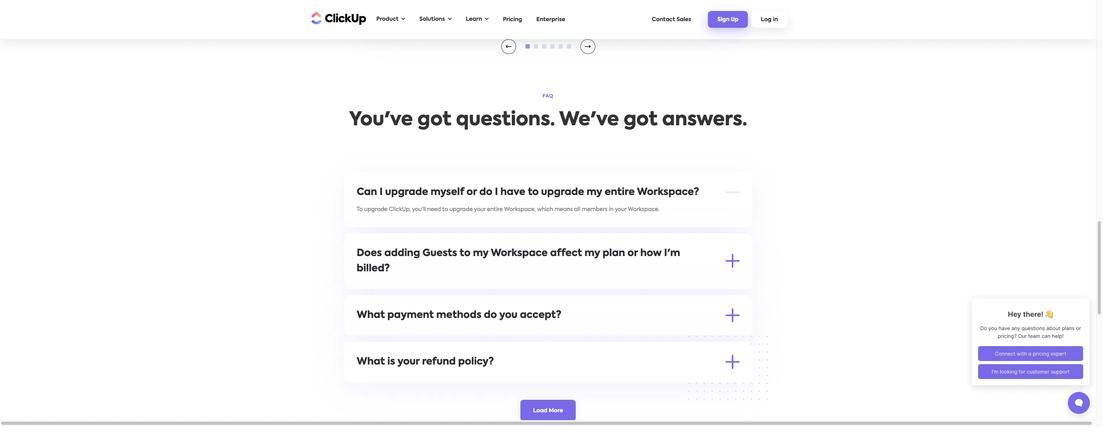Task type: describe. For each thing, give the bounding box(es) containing it.
intended
[[387, 381, 411, 386]]

sign
[[718, 17, 730, 22]]

organization
[[596, 381, 631, 386]]

a left 100%
[[382, 377, 385, 382]]

a down on
[[610, 293, 614, 299]]

within
[[670, 377, 686, 382]]

1 for 5
[[486, 322, 488, 328]]

0 vertical spatial of
[[509, 283, 515, 289]]

0 vertical spatial workspaces
[[391, 283, 424, 289]]

satisfied
[[542, 377, 565, 382]]

i'm
[[664, 249, 680, 259]]

edit
[[388, 293, 399, 299]]

load more
[[533, 409, 563, 414]]

what for what is your refund policy?
[[357, 358, 385, 367]]

are inside free forever workspaces can have an unlimited number of members and guests at no charge. on the free forever plan, guests have full create and edit permissions, which cannot be modified. workspaces on a paid plan start with a limited number of external guest seats and unlimited read-only guests. the paid plan guest seats are as follows:
[[502, 303, 511, 309]]

paid inside the guests are intended for users external to your organization, if you add people inside your organization as guests they will be billed as paid users.
[[714, 381, 726, 386]]

for inside the guests are intended for users external to your organization, if you add people inside your organization as guests they will be billed as paid users.
[[413, 381, 420, 386]]

business plan: receive 10 guest seats for a 1 paid user workspace and 5 guest seats for each additional paid user you invite to your workspace
[[372, 342, 721, 357]]

1 vertical spatial do
[[484, 311, 497, 321]]

30
[[687, 377, 694, 382]]

1 free from the left
[[357, 283, 369, 289]]

us
[[647, 377, 652, 382]]

load more button
[[521, 400, 576, 422]]

members inside free forever workspaces can have an unlimited number of members and guests at no charge. on the free forever plan, guests have full create and edit permissions, which cannot be modified. workspaces on a paid plan start with a limited number of external guest seats and unlimited read-only guests. the paid plan guest seats are as follows:
[[516, 283, 542, 289]]

simply
[[620, 377, 637, 382]]

to inside the business plan: receive 10 guest seats for a 1 paid user workspace and 5 guest seats for each additional paid user you invite to your workspace
[[702, 342, 708, 347]]

0 horizontal spatial in
[[609, 207, 614, 212]]

we accept all major credit cards! for enterprise orders meeting a minimum we also accept bank transfers.
[[357, 330, 644, 336]]

a right on
[[551, 293, 554, 299]]

workspace?
[[637, 188, 699, 198]]

to inside the guests are intended for users external to your organization, if you add people inside your organization as guests they will be billed as paid users.
[[460, 381, 466, 386]]

invite for business plan: receive 10 guest seats for a 1 paid user workspace and 5 guest seats for each additional paid user you invite to your workspace
[[686, 342, 700, 347]]

how
[[641, 249, 662, 259]]

charge.
[[590, 283, 611, 289]]

inside
[[566, 381, 582, 386]]

0 vertical spatial do
[[479, 188, 493, 198]]

plan,
[[666, 283, 680, 289]]

10
[[432, 342, 438, 347]]

people
[[546, 381, 565, 386]]

1 horizontal spatial unlimited
[[460, 283, 486, 289]]

satisfaction
[[402, 377, 434, 382]]

head
[[357, 410, 372, 415]]

payment
[[387, 311, 434, 321]]

to inside does adding guests to my workspace affect my plan or how i'm billed?
[[460, 249, 471, 259]]

is
[[387, 358, 395, 367]]

to upgrade clickup, you'll need to upgrade your entire workspace, which means all members in your workspace.
[[357, 207, 660, 212]]

user down plan,
[[663, 322, 674, 328]]

and inside unlimited plan: receive 5 guest seats for a 1 paid user workspace and 2 guest seats for each additional paid user you invite to your workspace
[[547, 322, 558, 328]]

questions.
[[456, 111, 555, 130]]

1 vertical spatial plan
[[569, 293, 582, 299]]

they
[[658, 381, 670, 386]]

transfers.
[[619, 330, 644, 336]]

full inside we have a 100% satisfaction guarantee. if for any reason, you're not satisfied with your purchase, simply let us know within 30 days and we'll be happy to issue you a full refund.
[[421, 387, 429, 392]]

major
[[395, 330, 412, 336]]

a right meeting
[[530, 330, 533, 336]]

plan: for enterprise
[[401, 361, 414, 367]]

billed?
[[357, 264, 390, 274]]

for
[[448, 330, 457, 336]]

you've got questions. we've got answers.
[[349, 111, 747, 130]]

advanced
[[596, 361, 624, 367]]

billed
[[690, 381, 705, 386]]

be inside we have a 100% satisfaction guarantee. if for any reason, you're not satisfied with your purchase, simply let us know within 30 days and we'll be happy to issue you a full refund.
[[357, 387, 364, 392]]

read-
[[383, 303, 399, 309]]

have inside we have a 100% satisfaction guarantee. if for any reason, you're not satisfied with your purchase, simply let us know within 30 days and we'll be happy to issue you a full refund.
[[367, 377, 380, 382]]

receives
[[416, 361, 438, 367]]

organization,
[[480, 381, 516, 386]]

issue
[[391, 387, 404, 392]]

as up the not
[[527, 361, 533, 367]]

bank
[[604, 330, 618, 336]]

modified.
[[481, 293, 507, 299]]

0 vertical spatial entire
[[605, 188, 635, 198]]

external inside the guests are intended for users external to your organization, if you add people inside your organization as guests they will be billed as paid users.
[[437, 381, 459, 386]]

1 vertical spatial all
[[388, 330, 394, 336]]

1 vertical spatial business
[[545, 361, 568, 367]]

policy?
[[458, 358, 494, 367]]

be inside the guests are intended for users external to your organization, if you add people inside your organization as guests they will be billed as paid users.
[[682, 381, 689, 386]]

you're
[[513, 377, 530, 382]]

an
[[452, 283, 459, 289]]

for up advanced
[[595, 342, 603, 347]]

enterprise for enterprise plan: receives the same number of guest seats as the business plan, with advanced permissions options
[[372, 361, 400, 367]]

0 vertical spatial number
[[487, 283, 508, 289]]

users.
[[357, 391, 372, 396]]

any
[[481, 377, 491, 382]]

what payment methods do you accept?
[[357, 311, 562, 321]]

if
[[467, 377, 471, 382]]

on
[[612, 283, 620, 289]]

in inside log in link
[[773, 17, 778, 22]]

danielle t link
[[364, 0, 733, 27]]

contact sales button
[[648, 13, 695, 26]]

cards!
[[430, 330, 447, 336]]

upgrade up clickup,
[[385, 188, 428, 198]]

0 vertical spatial members
[[582, 207, 608, 212]]

no
[[582, 283, 589, 289]]

methods
[[436, 311, 482, 321]]

clickup,
[[389, 207, 411, 212]]

limited
[[615, 293, 634, 299]]

1 horizontal spatial all
[[574, 207, 581, 212]]

the inside free forever workspaces can have an unlimited number of members and guests at no charge. on the free forever plan, guests have full create and edit permissions, which cannot be modified. workspaces on a paid plan start with a limited number of external guest seats and unlimited read-only guests. the paid plan guest seats are as follows:
[[621, 283, 630, 289]]

unlimited
[[372, 322, 398, 328]]

guests are intended for users external to your organization, if you add people inside your organization as guests they will be billed as paid users.
[[357, 381, 726, 396]]

learn button
[[462, 11, 493, 27]]

2 vertical spatial of
[[488, 361, 494, 367]]

external inside free forever workspaces can have an unlimited number of members and guests at no charge. on the free forever plan, guests have full create and edit permissions, which cannot be modified. workspaces on a paid plan start with a limited number of external guest seats and unlimited read-only guests. the paid plan guest seats are as follows:
[[665, 293, 687, 299]]

faq
[[543, 94, 554, 99]]

contact
[[652, 17, 675, 22]]

a inside the business plan: receive 10 guest seats for a 1 paid user workspace and 5 guest seats for each additional paid user you invite to your workspace
[[480, 342, 484, 347]]

5 inside unlimited plan: receive 5 guest seats for a 1 paid user workspace and 2 guest seats for each additional paid user you invite to your workspace
[[435, 322, 438, 328]]

are inside the guests are intended for users external to your organization, if you add people inside your organization as guests they will be billed as paid users.
[[377, 381, 386, 386]]

does
[[357, 249, 382, 259]]

guests.
[[412, 303, 431, 309]]

and inside the business plan: receive 10 guest seats for a 1 paid user workspace and 5 guest seats for each additional paid user you invite to your workspace
[[547, 342, 557, 347]]

each for 2
[[605, 322, 619, 328]]

for inside we have a 100% satisfaction guarantee. if for any reason, you're not satisfied with your purchase, simply let us know within 30 days and we'll be happy to issue you a full refund.
[[472, 377, 479, 382]]

0 horizontal spatial plan
[[457, 303, 469, 309]]

to learn more about guest seats and guest permissions.
[[425, 410, 576, 415]]

will
[[672, 381, 680, 386]]

with for your
[[566, 377, 578, 382]]

1 vertical spatial enterprise
[[458, 330, 486, 336]]

be inside free forever workspaces can have an unlimited number of members and guests at no charge. on the free forever plan, guests have full create and edit permissions, which cannot be modified. workspaces on a paid plan start with a limited number of external guest seats and unlimited read-only guests. the paid plan guest seats are as follows:
[[473, 293, 480, 299]]

unlimited plan: receive 5 guest seats for a 1 paid user workspace and 2 guest seats for each additional paid user you invite to your workspace
[[372, 322, 721, 338]]

as left the "let"
[[632, 381, 638, 386]]

days
[[696, 377, 708, 382]]

you inside the guests are intended for users external to your organization, if you add people inside your organization as guests they will be billed as paid users.
[[522, 381, 532, 386]]

full inside free forever workspaces can have an unlimited number of members and guests at no charge. on the free forever plan, guests have full create and edit permissions, which cannot be modified. workspaces on a paid plan start with a limited number of external guest seats and unlimited read-only guests. the paid plan guest seats are as follows:
[[715, 283, 723, 289]]

sign up
[[718, 17, 739, 22]]

2
[[559, 322, 562, 328]]

refund
[[422, 358, 456, 367]]

you inside unlimited plan: receive 5 guest seats for a 1 paid user workspace and 2 guest seats for each additional paid user you invite to your workspace
[[675, 322, 685, 328]]

we have a 100% satisfaction guarantee. if for any reason, you're not satisfied with your purchase, simply let us know within 30 days and we'll be happy to issue you a full refund.
[[357, 377, 734, 392]]

1 vertical spatial number
[[635, 293, 656, 299]]

on
[[542, 293, 549, 299]]

business inside the business plan: receive 10 guest seats for a 1 paid user workspace and 5 guest seats for each additional paid user you invite to your workspace
[[372, 342, 395, 347]]

user up we accept all major credit cards! for enterprise orders meeting a minimum we also accept bank transfers.
[[503, 322, 514, 328]]

2 accept from the left
[[583, 330, 603, 336]]

affect
[[550, 249, 582, 259]]

your inside the business plan: receive 10 guest seats for a 1 paid user workspace and 5 guest seats for each additional paid user you invite to your workspace
[[709, 342, 721, 347]]

users
[[422, 381, 435, 386]]

your inside unlimited plan: receive 5 guest seats for a 1 paid user workspace and 2 guest seats for each additional paid user you invite to your workspace
[[709, 322, 721, 328]]

let
[[638, 377, 645, 382]]

add
[[533, 381, 544, 386]]

for down start
[[596, 322, 603, 328]]

options
[[658, 361, 679, 367]]

workspace inside does adding guests to my workspace affect my plan or how i'm billed?
[[491, 249, 548, 259]]

danielle
[[372, 16, 398, 22]]

2 got from the left
[[624, 111, 658, 130]]

we
[[561, 330, 569, 336]]

0 horizontal spatial guests
[[555, 283, 573, 289]]

plan,
[[569, 361, 582, 367]]



Task type: vqa. For each thing, say whether or not it's contained in the screenshot.
the bottommost external
yes



Task type: locate. For each thing, give the bounding box(es) containing it.
1 horizontal spatial guests
[[639, 381, 657, 386]]

external down plan,
[[665, 293, 687, 299]]

1 horizontal spatial members
[[582, 207, 608, 212]]

1 horizontal spatial be
[[473, 293, 480, 299]]

have up to upgrade clickup, you'll need to upgrade your entire workspace, which means all members in your workspace.
[[501, 188, 526, 198]]

product
[[376, 16, 399, 22]]

user down we accept all major credit cards! for enterprise orders meeting a minimum we also accept bank transfers.
[[502, 342, 513, 347]]

2 forever from the left
[[645, 283, 665, 289]]

log in link
[[752, 11, 787, 28]]

invite inside unlimited plan: receive 5 guest seats for a 1 paid user workspace and 2 guest seats for each additional paid user you invite to your workspace
[[686, 322, 701, 328]]

or left how
[[628, 249, 638, 259]]

entire
[[605, 188, 635, 198], [487, 207, 503, 212]]

0 vertical spatial unlimited
[[460, 283, 486, 289]]

this
[[380, 410, 390, 415]]

2 vertical spatial be
[[357, 387, 364, 392]]

as
[[513, 303, 519, 309], [527, 361, 533, 367], [632, 381, 638, 386], [706, 381, 712, 386]]

workspace
[[491, 249, 548, 259], [515, 322, 546, 328], [372, 332, 403, 338], [515, 342, 545, 347], [372, 352, 403, 357]]

full
[[715, 283, 723, 289], [421, 387, 429, 392]]

0 horizontal spatial free
[[357, 283, 369, 289]]

guests inside the guests are intended for users external to your organization, if you add people inside your organization as guests they will be billed as paid users.
[[639, 381, 657, 386]]

0 horizontal spatial with
[[566, 377, 578, 382]]

be right 'will' in the right of the page
[[682, 381, 689, 386]]

we down create
[[357, 330, 366, 336]]

1 forever from the left
[[370, 283, 390, 289]]

additional inside unlimited plan: receive 5 guest seats for a 1 paid user workspace and 2 guest seats for each additional paid user you invite to your workspace
[[620, 322, 648, 328]]

entire left workspace, on the top of page
[[487, 207, 503, 212]]

we'll
[[722, 377, 734, 382]]

which
[[537, 207, 553, 212], [435, 293, 451, 299]]

plan: for unlimited
[[400, 322, 413, 328]]

t
[[399, 16, 403, 22]]

2 what from the top
[[357, 358, 385, 367]]

upgrade down myself at the left top
[[450, 207, 473, 212]]

with right plan,
[[583, 361, 595, 367]]

1 horizontal spatial external
[[665, 293, 687, 299]]

can i upgrade myself or do i have to upgrade my entire workspace?
[[357, 188, 699, 198]]

as right billed
[[706, 381, 712, 386]]

5
[[435, 322, 438, 328], [559, 342, 562, 347]]

guests right plan,
[[681, 283, 699, 289]]

0 vertical spatial 1
[[486, 322, 488, 328]]

1 vertical spatial each
[[604, 342, 618, 347]]

1 vertical spatial receive
[[411, 342, 431, 347]]

start
[[583, 293, 596, 299]]

plan
[[603, 249, 625, 259], [569, 293, 582, 299], [457, 303, 469, 309]]

of
[[509, 283, 515, 289], [658, 293, 663, 299], [488, 361, 494, 367]]

additional
[[620, 322, 648, 328], [619, 342, 647, 347]]

as inside free forever workspaces can have an unlimited number of members and guests at no charge. on the free forever plan, guests have full create and edit permissions, which cannot be modified. workspaces on a paid plan start with a limited number of external guest seats and unlimited read-only guests. the paid plan guest seats are as follows:
[[513, 303, 519, 309]]

1 vertical spatial members
[[516, 283, 542, 289]]

1 horizontal spatial enterprise
[[458, 330, 486, 336]]

0 horizontal spatial full
[[421, 387, 429, 392]]

1 accept from the left
[[367, 330, 386, 336]]

if
[[518, 381, 521, 386]]

user up options
[[662, 342, 673, 347]]

additional for 2
[[620, 322, 648, 328]]

1 what from the top
[[357, 311, 385, 321]]

1 got from the left
[[418, 111, 451, 130]]

are up happy
[[377, 381, 386, 386]]

free forever workspaces can have an unlimited number of members and guests at no charge. on the free forever plan, guests have full create and edit permissions, which cannot be modified. workspaces on a paid plan start with a limited number of external guest seats and unlimited read-only guests. the paid plan guest seats are as follows:
[[357, 283, 731, 309]]

danielle t image
[[505, 45, 512, 48]]

receive
[[414, 322, 434, 328], [411, 342, 431, 347]]

members up follows:
[[516, 283, 542, 289]]

with inside we have a 100% satisfaction guarantee. if for any reason, you're not satisfied with your purchase, simply let us know within 30 days and we'll be happy to issue you a full refund.
[[566, 377, 578, 382]]

receive down credit
[[411, 342, 431, 347]]

user
[[503, 322, 514, 328], [663, 322, 674, 328], [502, 342, 513, 347], [662, 342, 673, 347]]

guarantee.
[[436, 377, 466, 382]]

guests left at
[[555, 283, 573, 289]]

2 i from the left
[[495, 188, 498, 198]]

plan: for business
[[396, 342, 410, 347]]

receive up credit
[[414, 322, 434, 328]]

additional for 5
[[619, 342, 647, 347]]

free up limited
[[632, 283, 644, 289]]

the
[[621, 283, 630, 289], [439, 361, 448, 367], [535, 361, 544, 367]]

for right the if
[[472, 377, 479, 382]]

2 vertical spatial plan:
[[401, 361, 414, 367]]

0 vertical spatial additional
[[620, 322, 648, 328]]

unlimited down create
[[357, 303, 382, 309]]

to
[[357, 207, 363, 212]]

receive for 5
[[414, 322, 434, 328]]

external up refund.
[[437, 381, 459, 386]]

1 horizontal spatial or
[[628, 249, 638, 259]]

upgrade up means at right top
[[541, 188, 584, 198]]

all right means at right top
[[574, 207, 581, 212]]

2 free from the left
[[632, 283, 644, 289]]

for
[[472, 322, 480, 328], [596, 322, 603, 328], [471, 342, 479, 347], [595, 342, 603, 347], [472, 377, 479, 382], [413, 381, 420, 386]]

can
[[357, 188, 377, 198]]

we've
[[559, 111, 619, 130]]

each for 5
[[604, 342, 618, 347]]

which inside free forever workspaces can have an unlimited number of members and guests at no charge. on the free forever plan, guests have full create and edit permissions, which cannot be modified. workspaces on a paid plan start with a limited number of external guest seats and unlimited read-only guests. the paid plan guest seats are as follows:
[[435, 293, 451, 299]]

1 for 10
[[485, 342, 487, 347]]

2 vertical spatial with
[[566, 377, 578, 382]]

as left follows:
[[513, 303, 519, 309]]

0 horizontal spatial guests
[[357, 381, 375, 386]]

have right plan,
[[700, 283, 713, 289]]

with down charge.
[[597, 293, 609, 299]]

0 horizontal spatial business
[[372, 342, 395, 347]]

0 horizontal spatial the
[[439, 361, 448, 367]]

accept down unlimited
[[367, 330, 386, 336]]

workspace.
[[628, 207, 660, 212]]

1 vertical spatial entire
[[487, 207, 503, 212]]

0 vertical spatial which
[[537, 207, 553, 212]]

paid
[[556, 293, 568, 299], [443, 303, 455, 309], [489, 322, 502, 328], [649, 322, 662, 328], [489, 342, 501, 347], [649, 342, 661, 347], [714, 381, 726, 386]]

i
[[380, 188, 383, 198], [495, 188, 498, 198]]

1 horizontal spatial of
[[509, 283, 515, 289]]

1 horizontal spatial business
[[545, 361, 568, 367]]

entire up workspace.
[[605, 188, 635, 198]]

forever left plan,
[[645, 283, 665, 289]]

with for advanced
[[583, 361, 595, 367]]

receive inside unlimited plan: receive 5 guest seats for a 1 paid user workspace and 2 guest seats for each additional paid user you invite to your workspace
[[414, 322, 434, 328]]

what is your refund policy?
[[357, 358, 494, 367]]

2 horizontal spatial enterprise
[[536, 17, 565, 22]]

guests inside the guests are intended for users external to your organization, if you add people inside your organization as guests they will be billed as paid users.
[[357, 381, 375, 386]]

enterprise right for
[[458, 330, 486, 336]]

free
[[357, 283, 369, 289], [632, 283, 644, 289]]

0 vertical spatial all
[[574, 207, 581, 212]]

about
[[464, 410, 481, 415]]

or inside does adding guests to my workspace affect my plan or how i'm billed?
[[628, 249, 638, 259]]

1 vertical spatial guests
[[357, 381, 375, 386]]

only
[[399, 303, 410, 309]]

1 vertical spatial additional
[[619, 342, 647, 347]]

we up users.
[[357, 377, 366, 382]]

you inside we have a 100% satisfaction guarantee. if for any reason, you're not satisfied with your purchase, simply let us know within 30 days and we'll be happy to issue you a full refund.
[[405, 387, 415, 392]]

1 vertical spatial unlimited
[[357, 303, 382, 309]]

with inside free forever workspaces can have an unlimited number of members and guests at no charge. on the free forever plan, guests have full create and edit permissions, which cannot be modified. workspaces on a paid plan start with a limited number of external guest seats and unlimited read-only guests. the paid plan guest seats are as follows:
[[597, 293, 609, 299]]

0 horizontal spatial enterprise
[[372, 361, 400, 367]]

0 vertical spatial 5
[[435, 322, 438, 328]]

the
[[432, 303, 442, 309]]

0 vertical spatial plan
[[603, 249, 625, 259]]

free up create
[[357, 283, 369, 289]]

each up bank
[[605, 322, 619, 328]]

permissions,
[[400, 293, 433, 299]]

accept right also
[[583, 330, 603, 336]]

you inside the business plan: receive 10 guest seats for a 1 paid user workspace and 5 guest seats for each additional paid user you invite to your workspace
[[675, 342, 684, 347]]

5 inside the business plan: receive 10 guest seats for a 1 paid user workspace and 5 guest seats for each additional paid user you invite to your workspace
[[559, 342, 562, 347]]

0 vertical spatial in
[[773, 17, 778, 22]]

plan inside does adding guests to my workspace affect my plan or how i'm billed?
[[603, 249, 625, 259]]

a up we accept all major credit cards! for enterprise orders meeting a minimum we also accept bank transfers.
[[481, 322, 485, 328]]

same
[[450, 361, 465, 367]]

1 horizontal spatial full
[[715, 283, 723, 289]]

1 i from the left
[[380, 188, 383, 198]]

number right limited
[[635, 293, 656, 299]]

1 inside the business plan: receive 10 guest seats for a 1 paid user workspace and 5 guest seats for each additional paid user you invite to your workspace
[[485, 342, 487, 347]]

of up any
[[488, 361, 494, 367]]

pricing
[[503, 17, 522, 22]]

for up policy?
[[471, 342, 479, 347]]

log
[[761, 17, 772, 22]]

guests inside does adding guests to my workspace affect my plan or how i'm billed?
[[423, 249, 457, 259]]

1 we from the top
[[357, 330, 366, 336]]

1 horizontal spatial which
[[537, 207, 553, 212]]

what up unlimited
[[357, 311, 385, 321]]

0 horizontal spatial are
[[377, 381, 386, 386]]

answers.
[[662, 111, 747, 130]]

0 horizontal spatial which
[[435, 293, 451, 299]]

do up to upgrade clickup, you'll need to upgrade your entire workspace, which means all members in your workspace.
[[479, 188, 493, 198]]

external
[[665, 293, 687, 299], [437, 381, 459, 386]]

0 vertical spatial external
[[665, 293, 687, 299]]

testimonial navigation navigation
[[525, 44, 571, 49]]

0 horizontal spatial members
[[516, 283, 542, 289]]

1 vertical spatial in
[[609, 207, 614, 212]]

invite
[[686, 322, 701, 328], [686, 342, 700, 347]]

receive inside the business plan: receive 10 guest seats for a 1 paid user workspace and 5 guest seats for each additional paid user you invite to your workspace
[[411, 342, 431, 347]]

1 horizontal spatial i
[[495, 188, 498, 198]]

product button
[[372, 11, 409, 27]]

members right means at right top
[[582, 207, 608, 212]]

at
[[574, 283, 580, 289]]

1 vertical spatial 5
[[559, 342, 562, 347]]

1 vertical spatial external
[[437, 381, 459, 386]]

up
[[731, 17, 739, 22]]

credit
[[413, 330, 429, 336]]

the right on
[[621, 283, 630, 289]]

danielle t image
[[585, 45, 591, 48]]

0 vertical spatial be
[[473, 293, 480, 299]]

your inside we have a 100% satisfaction guarantee. if for any reason, you're not satisfied with your purchase, simply let us know within 30 days and we'll be happy to issue you a full refund.
[[579, 377, 591, 382]]

have up happy
[[367, 377, 380, 382]]

pricing link
[[499, 13, 526, 26]]

guests left they
[[639, 381, 657, 386]]

be left happy
[[357, 387, 364, 392]]

plan:
[[400, 322, 413, 328], [396, 342, 410, 347], [401, 361, 414, 367]]

contact sales
[[652, 17, 691, 22]]

1 vertical spatial which
[[435, 293, 451, 299]]

5 down we
[[559, 342, 562, 347]]

and inside we have a 100% satisfaction guarantee. if for any reason, you're not satisfied with your purchase, simply let us know within 30 days and we'll be happy to issue you a full refund.
[[710, 377, 720, 382]]

1 vertical spatial what
[[357, 358, 385, 367]]

each inside unlimited plan: receive 5 guest seats for a 1 paid user workspace and 2 guest seats for each additional paid user you invite to your workspace
[[605, 322, 619, 328]]

unlimited
[[460, 283, 486, 289], [357, 303, 382, 309]]

plan up on
[[603, 249, 625, 259]]

guests
[[423, 249, 457, 259], [357, 381, 375, 386]]

1 vertical spatial full
[[421, 387, 429, 392]]

enterprise for enterprise
[[536, 17, 565, 22]]

reason,
[[492, 377, 512, 382]]

a inside unlimited plan: receive 5 guest seats for a 1 paid user workspace and 2 guest seats for each additional paid user you invite to your workspace
[[481, 322, 485, 328]]

with down plan,
[[566, 377, 578, 382]]

follows:
[[520, 303, 540, 309]]

are down modified.
[[502, 303, 511, 309]]

which up 'the'
[[435, 293, 451, 299]]

5 up 'cards!'
[[435, 322, 438, 328]]

1 horizontal spatial free
[[632, 283, 644, 289]]

1 horizontal spatial 5
[[559, 342, 562, 347]]

1 vertical spatial be
[[682, 381, 689, 386]]

2 horizontal spatial guests
[[681, 283, 699, 289]]

additional up transfers.
[[620, 322, 648, 328]]

2 horizontal spatial of
[[658, 293, 663, 299]]

minimum
[[535, 330, 560, 336]]

0 horizontal spatial unlimited
[[357, 303, 382, 309]]

upgrade right the to
[[364, 207, 388, 212]]

1 vertical spatial we
[[357, 377, 366, 382]]

each down bank
[[604, 342, 618, 347]]

meeting
[[506, 330, 528, 336]]

we for what payment methods do you accept?
[[357, 330, 366, 336]]

plan down at
[[569, 293, 582, 299]]

2 we from the top
[[357, 377, 366, 382]]

0 vertical spatial enterprise
[[536, 17, 565, 22]]

a up policy?
[[480, 342, 484, 347]]

plan: inside unlimited plan: receive 5 guest seats for a 1 paid user workspace and 2 guest seats for each additional paid user you invite to your workspace
[[400, 322, 413, 328]]

receive for 10
[[411, 342, 431, 347]]

workspaces up follows:
[[508, 293, 541, 299]]

does adding guests to my workspace affect my plan or how i'm billed?
[[357, 249, 680, 274]]

1 vertical spatial of
[[658, 293, 663, 299]]

we
[[357, 330, 366, 336], [357, 377, 366, 382]]

the left same
[[439, 361, 448, 367]]

of down does adding guests to my workspace affect my plan or how i'm billed?
[[509, 283, 515, 289]]

in
[[773, 17, 778, 22], [609, 207, 614, 212]]

0 vertical spatial are
[[502, 303, 511, 309]]

number up the if
[[466, 361, 487, 367]]

learn
[[434, 410, 447, 415]]

plan: inside the business plan: receive 10 guest seats for a 1 paid user workspace and 5 guest seats for each additional paid user you invite to your workspace
[[396, 342, 410, 347]]

1 vertical spatial are
[[377, 381, 386, 386]]

for left users
[[413, 381, 420, 386]]

i right can
[[380, 188, 383, 198]]

workspaces up permissions,
[[391, 283, 424, 289]]

be right cannot
[[473, 293, 480, 299]]

each inside the business plan: receive 10 guest seats for a 1 paid user workspace and 5 guest seats for each additional paid user you invite to your workspace
[[604, 342, 618, 347]]

0 vertical spatial full
[[715, 283, 723, 289]]

plan down cannot
[[457, 303, 469, 309]]

plan: up major
[[400, 322, 413, 328]]

additional inside the business plan: receive 10 guest seats for a 1 paid user workspace and 5 guest seats for each additional paid user you invite to your workspace
[[619, 342, 647, 347]]

number up modified.
[[487, 283, 508, 289]]

1 horizontal spatial got
[[624, 111, 658, 130]]

0 vertical spatial we
[[357, 330, 366, 336]]

unlimited up cannot
[[460, 283, 486, 289]]

1 vertical spatial workspaces
[[508, 293, 541, 299]]

additional down transfers.
[[619, 342, 647, 347]]

load
[[533, 409, 548, 414]]

0 vertical spatial plan:
[[400, 322, 413, 328]]

have left an
[[437, 283, 451, 289]]

do up orders
[[484, 311, 497, 321]]

0 horizontal spatial entire
[[487, 207, 503, 212]]

or right myself at the left top
[[467, 188, 477, 198]]

are
[[502, 303, 511, 309], [377, 381, 386, 386]]

2 horizontal spatial be
[[682, 381, 689, 386]]

1 inside unlimited plan: receive 5 guest seats for a 1 paid user workspace and 2 guest seats for each additional paid user you invite to your workspace
[[486, 322, 488, 328]]

1 down orders
[[485, 342, 487, 347]]

0 vertical spatial with
[[597, 293, 609, 299]]

each
[[605, 322, 619, 328], [604, 342, 618, 347]]

invite for unlimited plan: receive 5 guest seats for a 1 paid user workspace and 2 guest seats for each additional paid user you invite to your workspace
[[686, 322, 701, 328]]

and
[[543, 283, 554, 289], [376, 293, 387, 299], [720, 293, 731, 299], [547, 322, 558, 328], [547, 342, 557, 347], [710, 377, 720, 382], [514, 410, 525, 415]]

cannot
[[452, 293, 471, 299]]

enterprise up 100%
[[372, 361, 400, 367]]

what left "is"
[[357, 358, 385, 367]]

in left workspace.
[[609, 207, 614, 212]]

solutions button
[[415, 11, 456, 27]]

guests up happy
[[357, 381, 375, 386]]

more
[[449, 410, 463, 415]]

in right log
[[773, 17, 778, 22]]

invite inside the business plan: receive 10 guest seats for a 1 paid user workspace and 5 guest seats for each additional paid user you invite to your workspace
[[686, 342, 700, 347]]

business up "is"
[[372, 342, 395, 347]]

1 vertical spatial with
[[583, 361, 595, 367]]

what for what payment methods do you accept?
[[357, 311, 385, 321]]

1 horizontal spatial in
[[773, 17, 778, 22]]

you'll
[[412, 207, 426, 212]]

0 horizontal spatial external
[[437, 381, 459, 386]]

all down unlimited
[[388, 330, 394, 336]]

a down "satisfaction"
[[416, 387, 420, 392]]

1 vertical spatial plan:
[[396, 342, 410, 347]]

1 horizontal spatial with
[[583, 361, 595, 367]]

2 vertical spatial number
[[466, 361, 487, 367]]

0 vertical spatial or
[[467, 188, 477, 198]]

guests up can
[[423, 249, 457, 259]]

happy
[[365, 387, 382, 392]]

0 horizontal spatial forever
[[370, 283, 390, 289]]

2 vertical spatial enterprise
[[372, 361, 400, 367]]

plan: down major
[[396, 342, 410, 347]]

2 horizontal spatial plan
[[603, 249, 625, 259]]

2 horizontal spatial with
[[597, 293, 609, 299]]

0 horizontal spatial or
[[467, 188, 477, 198]]

1 horizontal spatial the
[[535, 361, 544, 367]]

1 horizontal spatial guests
[[423, 249, 457, 259]]

2 horizontal spatial the
[[621, 283, 630, 289]]

we inside we have a 100% satisfaction guarantee. if for any reason, you're not satisfied with your purchase, simply let us know within 30 days and we'll be happy to issue you a full refund.
[[357, 377, 366, 382]]

of right limited
[[658, 293, 663, 299]]

which left means at right top
[[537, 207, 553, 212]]

adding
[[384, 249, 420, 259]]

0 horizontal spatial workspaces
[[391, 283, 424, 289]]

more
[[549, 409, 563, 414]]

to inside we have a 100% satisfaction guarantee. if for any reason, you're not satisfied with your purchase, simply let us know within 30 days and we'll be happy to issue you a full refund.
[[384, 387, 390, 392]]

enterprise up testimonial navigation 'navigation'
[[536, 17, 565, 22]]

clickup image
[[309, 10, 366, 25]]

to inside unlimited plan: receive 5 guest seats for a 1 paid user workspace and 2 guest seats for each additional paid user you invite to your workspace
[[702, 322, 708, 328]]

for down what payment methods do you accept?
[[472, 322, 480, 328]]

1 vertical spatial invite
[[686, 342, 700, 347]]

0 vertical spatial invite
[[686, 322, 701, 328]]

solutions
[[419, 16, 445, 22]]

forever up edit
[[370, 283, 390, 289]]

1 horizontal spatial are
[[502, 303, 511, 309]]

1 horizontal spatial workspaces
[[508, 293, 541, 299]]

we for what is your refund policy?
[[357, 377, 366, 382]]

plan: right "is"
[[401, 361, 414, 367]]



